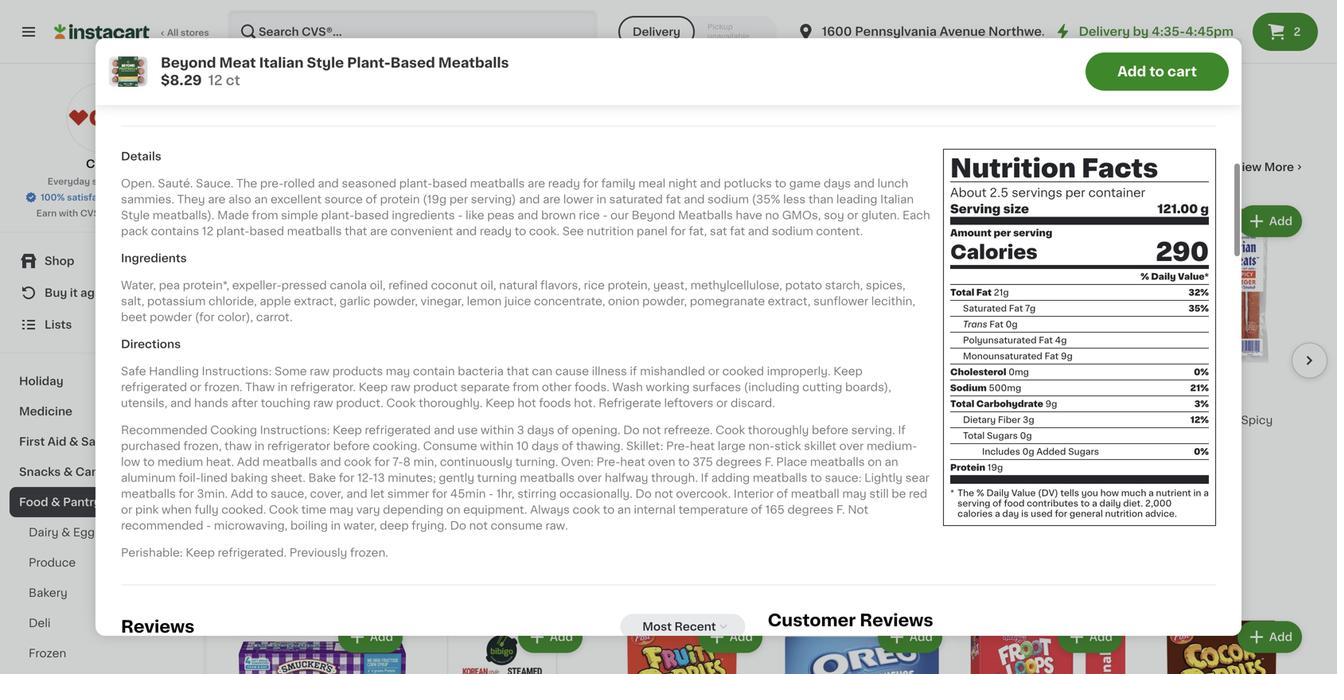 Task type: describe. For each thing, give the bounding box(es) containing it.
holiday link
[[10, 366, 194, 397]]

0 horizontal spatial before
[[333, 441, 370, 452]]

0 horizontal spatial 9g
[[1046, 400, 1058, 408]]

or inside recommended cooking instructions: keep refrigerated and use within 3 days of opening. do not refreeze. cook thoroughly before serving. if purchased frozen, thaw in refrigerator before cooking. consume within 10 days of thawing. skillet: pre-heat large non-stick skillet over medium- low to medium heat. add meatballs and cook for 7-8 min, continuously turning. oven: pre-heat oven to 375 degrees f. place meatballs on an aluminum foil-lined baking sheet. bake for 12-13 minutes; gently turning meatballs over halfway through. if adding meatballs to sauce: lightly sear meatballs for 3min. add to sauce, cover, and let simmer for 45min - 1hr, stirring occasionally. do not overcook. interior of meatball may still be red or pink when fully cooked. cook time may vary depending on equipment. always cook to an internal temperature of 165 degrees f. not recommended - microwaving, boiling in water, deep frying. do not consume raw.
[[121, 505, 132, 516]]

nutrition inside * the % daily value (dv) tells you how much a nutrient in a serving of food contributes to a daily diet. 2,000 calories a day is used for general nutrition advice.
[[1106, 510, 1144, 518]]

to left cook.
[[515, 226, 527, 237]]

cvs® logo image
[[66, 83, 137, 153]]

6 x 3 oz
[[1139, 35, 1173, 44]]

1 horizontal spatial %
[[1141, 272, 1150, 281]]

stick
[[775, 441, 802, 452]]

& right food
[[51, 497, 60, 508]]

spicy for bavarian meats lil landjaeger, hot & spicy 3 oz
[[882, 415, 914, 426]]

2 vertical spatial pizza
[[155, 40, 183, 51]]

1 vertical spatial 8.5 oz
[[306, 55, 333, 63]]

landjaeger, for bavarian meats lil landjaeger, hot & spicy
[[1139, 415, 1204, 426]]

includes 0g added sugars
[[983, 447, 1100, 456]]

best seller
[[604, 361, 644, 368]]

meatballs up sauce:
[[811, 457, 865, 468]]

cutting
[[803, 382, 843, 393]]

1 oil, from the left
[[370, 280, 386, 291]]

1 vertical spatial degrees
[[788, 505, 834, 516]]

separate
[[461, 382, 510, 393]]

rice inside water, pea protein*, expeller-pressed canola oil, refined coconut oil, natural flavors, rice protein, yeast, methylcellulose, potato starch, spices, salt, potassium chloride, apple extract, garlic powder, vinegar, lemon juice concentrate, onion powder, pomegranate extract, sunflower lecithin, beet powder (for color), carrot.
[[584, 280, 605, 291]]

refrigerated inside recommended cooking instructions: keep refrigerated and use within 3 days of opening. do not refreeze. cook thoroughly before serving. if purchased frozen, thaw in refrigerator before cooking. consume within 10 days of thawing. skillet: pre-heat large non-stick skillet over medium- low to medium heat. add meatballs and cook for 7-8 min, continuously turning. oven: pre-heat oven to 375 degrees f. place meatballs on an aluminum foil-lined baking sheet. bake for 12-13 minutes; gently turning meatballs over halfway through. if adding meatballs to sauce: lightly sear meatballs for 3min. add to sauce, cover, and let simmer for 45min - 1hr, stirring occasionally. do not overcook. interior of meatball may still be red or pink when fully cooked. cook time may vary depending on equipment. always cook to an internal temperature of 165 degrees f. not recommended - microwaving, boiling in water, deep frying. do not consume raw.
[[365, 425, 431, 436]]

12 inside beyond meat italian style plant-based meatballs $8.29 12 ct
[[208, 74, 223, 87]]

add inside button
[[1118, 65, 1147, 78]]

protein
[[951, 463, 986, 472]]

(19g
[[423, 194, 447, 205]]

total sugars 0g
[[964, 432, 1033, 440]]

to down baking
[[256, 489, 268, 500]]

guarantee
[[123, 193, 169, 202]]

see eligible items for (47)
[[452, 499, 553, 510]]

see eligible items button for (47)
[[419, 491, 586, 518]]

to inside button
[[1150, 65, 1165, 78]]

breakfast for post pebbles fruity pebbles breakfast cereal, gluten free, kids snacks, small cereal box
[[294, 21, 347, 32]]

2 horizontal spatial frozen
[[254, 8, 291, 20]]

$5 for ★★★★★
[[1040, 401, 1051, 410]]

in inside safe handling instructions: some raw products may contain bacteria that can cause illness if mishandled or cooked improperly. keep refrigerated or frozen. thaw in refrigerator. keep raw product separate from other foods. wash working surfaces (including cutting boards), utensils, and hands after touching raw product. cook thoroughly. keep hot foods hot. refrigerate leftovers or discard.
[[278, 382, 288, 393]]

11 oz
[[239, 67, 259, 76]]

8 down contain
[[428, 378, 439, 394]]

for down gently
[[432, 489, 448, 500]]

spend for ★★★★★
[[964, 401, 993, 410]]

1 horizontal spatial frozen
[[174, 8, 211, 20]]

1 horizontal spatial heat
[[690, 441, 715, 452]]

2 vertical spatial sponsored badge image
[[959, 522, 1007, 531]]

frosted flakes breakfast cereal, kids cereal, family breakfast, original button
[[779, 0, 946, 78]]

1 horizontal spatial fat
[[730, 226, 746, 237]]

see inside open. sauté. sauce. the pre-rolled and seasoned plant-based meatballs are ready for family meal night and potlucks to game days and lunch sammies. they are also an excellent source of protein (19g per serving) and are lower in saturated fat and sodium (35% less than leading italian style meatballs). made from simple plant-based ingredients - like peas and brown rice - our beyond meatballs have no gmos, soy or gluten. each pack contains 12 plant-based meatballs that are convenient and ready to cook. see nutrition panel for fat, sat fat and sodium content.
[[563, 226, 584, 237]]

1 horizontal spatial over
[[840, 441, 864, 452]]

12 down cooking
[[239, 445, 248, 454]]

& left candy
[[63, 467, 73, 478]]

cereal, for breakfast
[[350, 21, 390, 32]]

delivery for delivery by 4:35-4:45pm
[[1079, 26, 1131, 37]]

1 vertical spatial 8.5
[[306, 55, 320, 63]]

1 horizontal spatial soup
[[637, 0, 666, 0]]

medium-
[[867, 441, 918, 452]]

and inside safe handling instructions: some raw products may contain bacteria that can cause illness if mishandled or cooked improperly. keep refrigerated or frozen. thaw in refrigerator. keep raw product separate from other foods. wash working surfaces (including cutting boards), utensils, and hands after touching raw product. cook thoroughly. keep hot foods hot. refrigerate leftovers or discard.
[[170, 398, 191, 409]]

nutrition inside open. sauté. sauce. the pre-rolled and seasoned plant-based meatballs are ready for family meal night and potlucks to game days and lunch sammies. they are also an excellent source of protein (19g per serving) and are lower in saturated fat and sodium (35% less than leading italian style meatballs). made from simple plant-based ingredients - like peas and brown rice - our beyond meatballs have no gmos, soy or gluten. each pack contains 12 plant-based meatballs that are convenient and ready to cook. see nutrition panel for fat, sat fat and sodium content.
[[587, 226, 634, 237]]

(176)
[[180, 58, 201, 67]]

2 $ from the left
[[422, 378, 428, 387]]

see for ★★★★★
[[992, 499, 1014, 510]]

0g for fat
[[1006, 320, 1018, 329]]

$8.29
[[161, 74, 202, 87]]

frosted flakes breakfast cereal, kids cereal, family breakfast, original
[[779, 5, 927, 48]]

to up aluminum
[[143, 457, 155, 468]]

gmos,
[[783, 210, 821, 221]]

yeast,
[[654, 280, 688, 291]]

keep down fully
[[186, 548, 215, 559]]

3 inside recommended cooking instructions: keep refrigerated and use within 3 days of opening. do not refreeze. cook thoroughly before serving. if purchased frozen, thaw in refrigerator before cooking. consume within 10 days of thawing. skillet: pre-heat large non-stick skillet over medium- low to medium heat. add meatballs and cook for 7-8 min, continuously turning. oven: pre-heat oven to 375 degrees f. place meatballs on an aluminum foil-lined baking sheet. bake for 12-13 minutes; gently turning meatballs over halfway through. if adding meatballs to sauce: lightly sear meatballs for 3min. add to sauce, cover, and let simmer for 45min - 1hr, stirring occasionally. do not overcook. interior of meatball may still be red or pink when fully cooked. cook time may vary depending on equipment. always cook to an internal temperature of 165 degrees f. not recommended - microwaving, boiling in water, deep frying. do not consume raw.
[[517, 425, 525, 436]]

sodium
[[951, 384, 987, 392]]

2 vertical spatial cook
[[269, 505, 299, 516]]

peas
[[487, 210, 515, 221]]

$5 for (47)
[[500, 401, 511, 410]]

2 vertical spatial 0g
[[1023, 447, 1035, 456]]

fat left 4g
[[1039, 336, 1053, 345]]

to up the less
[[775, 178, 787, 189]]

0 vertical spatial based
[[433, 178, 467, 189]]

- left the 1hr,
[[489, 489, 494, 500]]

noodle inside 'lipton soup secrets noodle soup mix'
[[715, 0, 756, 0]]

cooking.
[[373, 441, 420, 452]]

2 vertical spatial may
[[329, 505, 354, 516]]

original for ★★★★★
[[1034, 415, 1077, 426]]

- down fully
[[206, 521, 211, 532]]

10.5 oz button
[[860, 0, 1032, 49]]

dairy
[[29, 527, 59, 538]]

may inside safe handling instructions: some raw products may contain bacteria that can cause illness if mishandled or cooked improperly. keep refrigerated or frozen. thaw in refrigerator. keep raw product separate from other foods. wash working surfaces (including cutting boards), utensils, and hands after touching raw product. cook thoroughly. keep hot foods hot. refrigerate leftovers or discard.
[[386, 366, 410, 377]]

a down you
[[1093, 499, 1098, 508]]

uncured for (47)
[[448, 431, 496, 442]]

protein
[[380, 194, 420, 205]]

12 down pop-
[[419, 67, 428, 76]]

based for beyond meat italian style plant-based meatballs $8.29 12 ct
[[391, 56, 435, 70]]

total for saturated fat 7g
[[951, 288, 975, 297]]

to down occasionally.
[[603, 505, 615, 516]]

for up lower
[[583, 178, 599, 189]]

cvs® inside cvs® link
[[86, 158, 117, 170]]

1 extract, from the left
[[294, 296, 337, 307]]

1 vertical spatial may
[[843, 489, 867, 500]]

- left our
[[603, 210, 608, 221]]

0g for sugars
[[1021, 432, 1033, 440]]

$ inside $ 8 29
[[242, 378, 248, 387]]

refined
[[389, 280, 428, 291]]

8 left 29
[[248, 378, 260, 394]]

ct for (35)
[[250, 445, 260, 454]]

original for (47)
[[494, 415, 537, 426]]

beet
[[121, 312, 147, 323]]

for left '7-'
[[375, 457, 390, 468]]

9g inside trans fat 0g polyunsaturated fat 4g monounsaturated fat 9g
[[1062, 352, 1073, 361]]

4 $ from the left
[[782, 378, 788, 387]]

cause
[[556, 366, 589, 377]]

consume
[[423, 441, 477, 452]]

- up stuffed
[[246, 8, 251, 20]]

instructions: for thaw
[[202, 366, 272, 377]]

0 vertical spatial not
[[643, 425, 661, 436]]

in inside * the % daily value (dv) tells you how much a nutrient in a serving of food contributes to a daily diet. 2,000 calories a day is used for general nutrition advice.
[[1194, 489, 1202, 498]]

1 vertical spatial pizza
[[182, 24, 210, 35]]

2 vertical spatial total
[[964, 432, 985, 440]]

1 vertical spatial pebbles
[[239, 21, 291, 32]]

0 horizontal spatial items
[[265, 556, 315, 572]]

1 vertical spatial ramen
[[1175, 5, 1215, 16]]

soy
[[824, 210, 845, 221]]

meats for bavarian meats lil landjaeger, hot & spicy
[[1189, 399, 1224, 410]]

8 down illness
[[608, 378, 619, 394]]

1 horizontal spatial ready
[[548, 178, 580, 189]]

4:45pm
[[1186, 26, 1234, 37]]

franks for ★★★★★
[[1039, 431, 1075, 442]]

tarts
[[445, 5, 473, 16]]

fat for total
[[977, 288, 992, 297]]

2 vertical spatial raw
[[313, 398, 333, 409]]

or down 'surfaces' on the right bottom of page
[[717, 398, 728, 409]]

hot up includes 0g added sugars
[[1078, 431, 1099, 442]]

cereal
[[272, 53, 309, 64]]

meatballs for beyond meat italian style plant-based meatballs
[[310, 415, 365, 426]]

stirring
[[518, 489, 557, 500]]

or up 'surfaces' on the right bottom of page
[[709, 366, 720, 377]]

consume
[[491, 521, 543, 532]]

7-
[[393, 457, 403, 468]]

keep up product.
[[359, 382, 388, 393]]

0 vertical spatial 8.5
[[491, 39, 505, 47]]

frozen link
[[10, 639, 194, 669]]

bacon
[[645, 415, 681, 426]]

2 8.5 oz button from the left
[[491, 0, 663, 49]]

10 down protein
[[959, 477, 969, 486]]

0 vertical spatial serving
[[1014, 229, 1053, 238]]

1 vertical spatial cook
[[716, 425, 746, 436]]

natural
[[499, 280, 538, 291]]

2 0% from the top
[[1195, 447, 1210, 456]]

soup inside nissin top ramen chicken flavor ramen noodle soup
[[1261, 5, 1290, 16]]

keep up the boards),
[[834, 366, 863, 377]]

touching
[[261, 398, 311, 409]]

1 8.5 oz button from the left
[[306, 0, 478, 65]]

meatballs up stirring
[[520, 473, 575, 484]]

items for ★★★★★
[[1061, 499, 1093, 510]]

0 vertical spatial fat
[[666, 194, 681, 205]]

22.2 oz
[[121, 71, 153, 79]]

0 horizontal spatial pre-
[[597, 457, 621, 468]]

when
[[162, 505, 192, 516]]

serving size
[[951, 203, 1030, 215]]

oz inside button
[[880, 39, 891, 47]]

of up oven:
[[562, 441, 574, 452]]

2 cereal, from the left
[[779, 21, 818, 32]]

1 vertical spatial sodium
[[772, 226, 814, 237]]

(35%
[[752, 194, 781, 205]]

meatballs for beyond meat italian style plant-based meatballs $8.29 12 ct
[[439, 56, 509, 70]]

0 vertical spatial plant-
[[400, 178, 433, 189]]

seasoned
[[342, 178, 397, 189]]

oz inside the bavarian meats lil landjaeger, hot & spicy 3 oz
[[787, 430, 797, 439]]

frozen. inside safe handling instructions: some raw products may contain bacteria that can cause illness if mishandled or cooked improperly. keep refrigerated or frozen. thaw in refrigerator. keep raw product separate from other foods. wash working surfaces (including cutting boards), utensils, and hands after touching raw product. cook thoroughly. keep hot foods hot. refrigerate leftovers or discard.
[[204, 382, 243, 393]]

bavarian for bavarian meats lil landjaeger, hot & spicy 3 oz
[[779, 399, 827, 410]]

beyond for beyond meat italian style plant-based meatballs $8.29 12 ct
[[161, 56, 216, 70]]

1 vertical spatial on
[[447, 505, 461, 516]]

& right aid
[[69, 436, 78, 448]]

0 horizontal spatial frozen
[[29, 648, 66, 659]]

toaster
[[476, 5, 517, 16]]

of inside * the % daily value (dv) tells you how much a nutrient in a serving of food contributes to a daily diet. 2,000 calories a day is used for general nutrition advice.
[[993, 499, 1002, 508]]

bavarian meats lil landjaeger, hot & spicy 3 oz
[[779, 399, 914, 439]]

hot up turning. at left
[[538, 431, 559, 442]]

all for all stores
[[167, 28, 179, 37]]

a right nutrient at right bottom
[[1204, 489, 1210, 498]]

for left fat,
[[671, 226, 686, 237]]

0 vertical spatial pizza
[[214, 8, 243, 20]]

coconut
[[431, 280, 478, 291]]

& inside the bavarian meats lil landjaeger, hot & spicy 3 oz
[[870, 415, 879, 426]]

2 horizontal spatial an
[[885, 457, 899, 468]]

in right thaw
[[255, 441, 265, 452]]

less
[[784, 194, 806, 205]]

snacks, inside post pebbles fruity pebbles breakfast cereal, gluten free, kids snacks, small cereal box
[[337, 37, 380, 48]]

1 horizontal spatial 8.5 oz
[[491, 39, 518, 47]]

content.
[[817, 226, 864, 237]]

0 horizontal spatial based
[[250, 226, 284, 237]]

1 vertical spatial based
[[354, 210, 389, 221]]

0 vertical spatial on
[[868, 457, 882, 468]]

1 vertical spatial do
[[636, 489, 652, 500]]

save for ★★★★★
[[1017, 401, 1038, 410]]

an inside open. sauté. sauce. the pre-rolled and seasoned plant-based meatballs are ready for family meal night and potlucks to game days and lunch sammies. they are also an excellent source of protein (19g per serving) and are lower in saturated fat and sodium (35% less than leading italian style meatballs). made from simple plant-based ingredients - like peas and brown rice - our beyond meatballs have no gmos, soy or gluten. each pack contains 12 plant-based meatballs that are convenient and ready to cook. see nutrition panel for fat, sat fat and sodium content.
[[254, 194, 268, 205]]

0 horizontal spatial soup
[[599, 5, 628, 16]]

original inside frosted flakes breakfast cereal, kids cereal, family breakfast, original
[[838, 37, 882, 48]]

0 horizontal spatial reviews
[[121, 619, 195, 636]]

1 vertical spatial raw
[[391, 382, 411, 393]]

thaw
[[245, 382, 275, 393]]

0 horizontal spatial ready
[[480, 226, 512, 237]]

100% satisfaction guarantee button
[[25, 188, 178, 204]]

interior
[[734, 489, 774, 500]]

plant- for beyond meat italian style plant-based meatballs $8.29 12 ct
[[347, 56, 391, 70]]

style for beyond meat italian style plant-based meatballs
[[353, 399, 382, 410]]

snacks, inside pop-tarts toaster pastries, breakfast foods, kids snacks, frosted strawberry
[[543, 21, 586, 32]]

for left '12-'
[[339, 473, 355, 484]]

for inside * the % daily value (dv) tells you how much a nutrient in a serving of food contributes to a daily diet. 2,000 calories a day is used for general nutrition advice.
[[1056, 510, 1068, 518]]

time
[[301, 505, 327, 516]]

meatballs up sheet.
[[263, 457, 317, 468]]

or up hands
[[190, 382, 201, 393]]

spicy for bavarian meats lil landjaeger, hot & spicy
[[1242, 415, 1274, 426]]

frosted inside pop-tarts toaster pastries, breakfast foods, kids snacks, frosted strawberry
[[419, 37, 462, 48]]

earn with cvs® extracare® link
[[36, 207, 167, 220]]

$ 8 99
[[602, 378, 633, 394]]

12 down opening. in the left bottom of the page
[[599, 445, 608, 454]]

0 vertical spatial do
[[624, 425, 640, 436]]

19g
[[988, 463, 1004, 472]]

kids inside post pebbles fruity pebbles breakfast cereal, gluten free, kids snacks, small cereal box
[[310, 37, 334, 48]]

first aid & safety link
[[10, 427, 194, 457]]

service type group
[[619, 16, 778, 48]]

0 vertical spatial raw
[[310, 366, 330, 377]]

original for (145)
[[599, 415, 642, 426]]

8 down cholesterol
[[968, 378, 979, 394]]

0 vertical spatial degrees
[[716, 457, 762, 468]]

1600 pennsylvania avenue northwest button
[[797, 10, 1054, 54]]

6 $ from the left
[[1142, 378, 1148, 387]]

x for nissin top ramen chicken flavor ramen noodle soup
[[1147, 35, 1152, 44]]

for down foil-
[[179, 489, 194, 500]]

- right stores
[[213, 24, 218, 35]]

product group containing ★★★★★
[[959, 0, 1126, 60]]

meat for beyond meat italian style plant-based meatballs
[[285, 399, 314, 410]]

1 vertical spatial if
[[701, 473, 709, 484]]

2 extract, from the left
[[768, 296, 811, 307]]

1 horizontal spatial sugars
[[1069, 447, 1100, 456]]

hometown
[[659, 399, 720, 410]]

in left water,
[[331, 521, 341, 532]]

beyond inside open. sauté. sauce. the pre-rolled and seasoned plant-based meatballs are ready for family meal night and potlucks to game days and lunch sammies. they are also an excellent source of protein (19g per serving) and are lower in saturated fat and sodium (35% less than leading italian style meatballs). made from simple plant-based ingredients - like peas and brown rice - our beyond meatballs have no gmos, soy or gluten. each pack contains 12 plant-based meatballs that are convenient and ready to cook. see nutrition panel for fat, sat fat and sodium content.
[[632, 210, 676, 221]]

see eligible items button for ★★★★★
[[959, 491, 1126, 518]]

2 vertical spatial do
[[450, 521, 467, 532]]

2 powder, from the left
[[643, 296, 687, 307]]

mayer for (47)
[[455, 415, 491, 426]]

cereal, for kids
[[848, 21, 888, 32]]

1 horizontal spatial pre-
[[667, 441, 690, 452]]

bavarian for bavarian meats lil landjaeger, hot & spicy
[[1139, 399, 1187, 410]]

stuffed
[[221, 24, 263, 35]]

that inside open. sauté. sauce. the pre-rolled and seasoned plant-based meatballs are ready for family meal night and potlucks to game days and lunch sammies. they are also an excellent source of protein (19g per serving) and are lower in saturated fat and sodium (35% less than leading italian style meatballs). made from simple plant-based ingredients - like peas and brown rice - our beyond meatballs have no gmos, soy or gluten. each pack contains 12 plant-based meatballs that are convenient and ready to cook. see nutrition panel for fat, sat fat and sodium content.
[[345, 226, 367, 237]]

2 vertical spatial plant-
[[216, 226, 250, 237]]

0 horizontal spatial cook
[[344, 457, 372, 468]]

food
[[19, 497, 48, 508]]

99 for bavarian meats lil landjaeger, hot & spicy
[[1161, 378, 1173, 387]]

2,000
[[1146, 499, 1172, 508]]

leftovers
[[665, 398, 714, 409]]

$ 8 79 for ★★★★★
[[962, 378, 992, 394]]

10 down min,
[[419, 477, 429, 486]]

12 oz inside item carousel region
[[599, 445, 621, 454]]

1 vertical spatial sponsored badge image
[[779, 442, 827, 451]]

meatballs up serving)
[[470, 178, 525, 189]]

salt,
[[121, 296, 144, 307]]

kids inside frosted flakes breakfast cereal, kids cereal, family breakfast, original
[[821, 21, 846, 32]]

79 for (47)
[[441, 378, 452, 387]]

adding
[[712, 473, 750, 484]]

0 vertical spatial pebbles
[[267, 5, 319, 16]]

x for lipton soup secrets noodle soup mix
[[607, 35, 612, 44]]

fat down 4g
[[1045, 352, 1059, 361]]

cvs® inside earn with cvs® extracare® link
[[80, 209, 105, 218]]

landjaeger, for bavarian meats lil landjaeger, hot & spicy 3 oz
[[779, 415, 844, 426]]

rice inside open. sauté. sauce. the pre-rolled and seasoned plant-based meatballs are ready for family meal night and potlucks to game days and lunch sammies. they are also an excellent source of protein (19g per serving) and are lower in saturated fat and sodium (35% less than leading italian style meatballs). made from simple plant-based ingredients - like peas and brown rice - our beyond meatballs have no gmos, soy or gluten. each pack contains 12 plant-based meatballs that are convenient and ready to cook. see nutrition panel for fat, sat fat and sodium content.
[[579, 210, 600, 221]]

21g
[[994, 288, 1010, 297]]

brown
[[541, 210, 576, 221]]

2 horizontal spatial 3
[[1154, 35, 1160, 44]]

hot inside bavarian meats lil landjaeger, hot & spicy
[[1207, 415, 1227, 426]]

contains
[[151, 226, 199, 237]]

sauce.
[[196, 178, 234, 189]]

see eligible items for ★★★★★
[[992, 499, 1093, 510]]

most recent button
[[621, 615, 746, 640]]

1 within from the top
[[481, 425, 514, 436]]

protein 19g
[[951, 463, 1004, 472]]

1 vertical spatial frozen.
[[350, 548, 389, 559]]

breakfast for pop-tarts toaster pastries, breakfast foods, kids snacks, frosted strawberry
[[419, 21, 472, 32]]

12 oz inside button
[[1045, 39, 1067, 47]]

2 4 from the left
[[1148, 378, 1160, 394]]

1 horizontal spatial daily
[[1152, 272, 1177, 281]]

0 vertical spatial ramen
[[1199, 0, 1239, 0]]

10 ct for (47)
[[419, 477, 440, 486]]

0 vertical spatial f.
[[765, 457, 774, 468]]

to up through.
[[679, 457, 690, 468]]

view
[[1235, 161, 1262, 173]]

ct for (47)
[[431, 477, 440, 486]]

product
[[413, 382, 458, 393]]

seller
[[623, 361, 644, 368]]

- left like
[[458, 210, 463, 221]]

10 oz button
[[675, 0, 847, 49]]

digiorno
[[121, 8, 171, 20]]

have
[[736, 210, 763, 221]]

1 horizontal spatial 12 ct
[[419, 67, 440, 76]]

sponsored badge image inside product group
[[779, 112, 827, 122]]

2.25
[[614, 35, 634, 44]]

1 vertical spatial f.
[[837, 505, 846, 516]]

10 ct for ★★★★★
[[959, 477, 980, 486]]

1 0% from the top
[[1195, 368, 1210, 377]]

$ inside $ 8 99
[[602, 378, 608, 387]]

from inside open. sauté. sauce. the pre-rolled and seasoned plant-based meatballs are ready for family meal night and potlucks to game days and lunch sammies. they are also an excellent source of protein (19g per serving) and are lower in saturated fat and sodium (35% less than leading italian style meatballs). made from simple plant-based ingredients - like peas and brown rice - our beyond meatballs have no gmos, soy or gluten. each pack contains 12 plant-based meatballs that are convenient and ready to cook. see nutrition panel for fat, sat fat and sodium content.
[[252, 210, 278, 221]]

of inside open. sauté. sauce. the pre-rolled and seasoned plant-based meatballs are ready for family meal night and potlucks to game days and lunch sammies. they are also an excellent source of protein (19g per serving) and are lower in saturated fat and sodium (35% less than leading italian style meatballs). made from simple plant-based ingredients - like peas and brown rice - our beyond meatballs have no gmos, soy or gluten. each pack contains 12 plant-based meatballs that are convenient and ready to cook. see nutrition panel for fat, sat fat and sodium content.
[[366, 194, 377, 205]]

to up meatball
[[811, 473, 822, 484]]

amount
[[951, 229, 992, 238]]

meatballs down aluminum
[[121, 489, 176, 500]]

classic for (47)
[[540, 415, 580, 426]]

oscar for (47)
[[419, 415, 452, 426]]

utensils,
[[121, 398, 168, 409]]

0 horizontal spatial heat
[[621, 457, 646, 468]]

0 vertical spatial sodium
[[708, 194, 749, 205]]

dietary fiber 3g
[[964, 416, 1035, 424]]

keep down the 'separate'
[[486, 398, 515, 409]]

hot inside the bavarian meats lil landjaeger, hot & spicy 3 oz
[[847, 415, 867, 426]]

121.00 g
[[1158, 203, 1210, 215]]

beef for (47)
[[419, 431, 445, 442]]

10 inside recommended cooking instructions: keep refrigerated and use within 3 days of opening. do not refreeze. cook thoroughly before serving. if purchased frozen, thaw in refrigerator before cooking. consume within 10 days of thawing. skillet: pre-heat large non-stick skillet over medium- low to medium heat. add meatballs and cook for 7-8 min, continuously turning. oven: pre-heat oven to 375 degrees f. place meatballs on an aluminum foil-lined baking sheet. bake for 12-13 minutes; gently turning meatballs over halfway through. if adding meatballs to sauce: lightly sear meatballs for 3min. add to sauce, cover, and let simmer for 45min - 1hr, stirring occasionally. do not overcook. interior of meatball may still be red or pink when fully cooked. cook time may vary depending on equipment. always cook to an internal temperature of 165 degrees f. not recommended - microwaving, boiling in water, deep frying. do not consume raw.
[[517, 441, 529, 452]]

more
[[1265, 161, 1295, 173]]

32%
[[1189, 288, 1210, 297]]

beef for ★★★★★
[[959, 431, 985, 442]]

shop link
[[10, 245, 194, 277]]



Task type: locate. For each thing, give the bounding box(es) containing it.
meat for beyond meat italian style plant-based meatballs $8.29 12 ct
[[219, 56, 256, 70]]

simmer
[[388, 489, 429, 500]]

landjaeger, inside the bavarian meats lil landjaeger, hot & spicy 3 oz
[[779, 415, 844, 426]]

0 horizontal spatial delivery
[[633, 26, 681, 37]]

$32, for ★★★★★
[[995, 401, 1015, 410]]

2 oil, from the left
[[481, 280, 497, 291]]

of left food
[[993, 499, 1002, 508]]

fat for trans
[[990, 320, 1004, 329]]

carrot.
[[256, 312, 293, 323]]

in inside open. sauté. sauce. the pre-rolled and seasoned plant-based meatballs are ready for family meal night and potlucks to game days and lunch sammies. they are also an excellent source of protein (19g per serving) and are lower in saturated fat and sodium (35% less than leading italian style meatballs). made from simple plant-based ingredients - like peas and brown rice - our beyond meatballs have no gmos, soy or gluten. each pack contains 12 plant-based meatballs that are convenient and ready to cook. see nutrition panel for fat, sat fat and sodium content.
[[597, 194, 607, 205]]

10
[[675, 39, 685, 47], [517, 441, 529, 452], [419, 477, 429, 486], [959, 477, 969, 486]]

1 landjaeger, from the left
[[779, 415, 844, 426]]

cook down sauce,
[[269, 505, 299, 516]]

99 down if
[[621, 378, 633, 387]]

2 horizontal spatial beyond
[[632, 210, 676, 221]]

pantry
[[63, 497, 101, 508]]

items for (47)
[[521, 499, 553, 510]]

1 horizontal spatial oil,
[[481, 280, 497, 291]]

bavarian down cutting
[[779, 399, 827, 410]]

frosted inside frosted flakes breakfast cereal, kids cereal, family breakfast, original
[[779, 5, 822, 16]]

breakfast up the pennsylvania
[[863, 5, 916, 16]]

99 left 21%
[[1161, 378, 1173, 387]]

items down 'tells'
[[1061, 499, 1093, 510]]

the up also
[[236, 178, 257, 189]]

an down medium-
[[885, 457, 899, 468]]

* the % daily value (dv) tells you how much a nutrient in a serving of food contributes to a daily diet. 2,000 calories a day is used for general nutrition advice.
[[951, 489, 1210, 518]]

★★★★★
[[599, 20, 655, 31], [599, 20, 655, 31], [959, 20, 1015, 31], [959, 20, 1015, 31], [1139, 20, 1195, 31], [1139, 20, 1195, 31], [239, 52, 295, 63], [239, 52, 295, 63], [419, 52, 475, 63], [419, 52, 475, 63], [121, 56, 177, 67], [121, 56, 177, 67], [239, 430, 295, 441], [239, 430, 295, 441], [599, 430, 655, 441], [599, 430, 655, 441], [419, 462, 475, 473], [419, 462, 475, 473], [959, 462, 1015, 473], [959, 462, 1015, 473]]

79 down contain
[[441, 378, 452, 387]]

12 oz down opening. in the left bottom of the page
[[599, 445, 621, 454]]

meats inside bavarian meats lil landjaeger, hot & spicy
[[1189, 399, 1224, 410]]

style inside beyond meat italian style plant-based meatballs
[[353, 399, 382, 410]]

$32, up the fiber
[[995, 401, 1015, 410]]

plant- up protein
[[400, 178, 433, 189]]

water,
[[344, 521, 377, 532]]

None search field
[[228, 10, 598, 54]]

a left day
[[995, 510, 1001, 518]]

they
[[177, 194, 205, 205]]

1 vertical spatial days
[[527, 425, 555, 436]]

1 10 ct from the left
[[419, 477, 440, 486]]

2 x from the left
[[1147, 35, 1152, 44]]

3%
[[1195, 400, 1210, 408]]

1 horizontal spatial uncured
[[988, 431, 1036, 442]]

3 right 6
[[1154, 35, 1160, 44]]

1 4 from the left
[[788, 378, 800, 394]]

instructions: up $ 8 29
[[202, 366, 272, 377]]

product group containing frosted flakes breakfast cereal, kids cereal, family breakfast, original
[[779, 0, 946, 126]]

no
[[766, 210, 780, 221]]

x left 2.25
[[607, 35, 612, 44]]

breakfast inside post pebbles fruity pebbles breakfast cereal, gluten free, kids snacks, small cereal box
[[294, 21, 347, 32]]

0% up 21%
[[1195, 368, 1210, 377]]

sponsored badge image
[[779, 112, 827, 122], [779, 442, 827, 451], [959, 522, 1007, 531]]

1 horizontal spatial may
[[386, 366, 410, 377]]

1 vertical spatial style
[[121, 210, 150, 221]]

lil inside bavarian meats lil landjaeger, hot & spicy
[[1227, 399, 1240, 410]]

2 inside button
[[1294, 26, 1301, 37]]

1 dogs from the left
[[419, 447, 449, 458]]

2 99 from the left
[[801, 378, 814, 387]]

1 horizontal spatial cook
[[573, 505, 600, 516]]

% up the calories
[[977, 489, 985, 498]]

8
[[248, 378, 260, 394], [428, 378, 439, 394], [608, 378, 619, 394], [968, 378, 979, 394], [403, 457, 411, 468]]

see for (47)
[[452, 499, 474, 510]]

3 99 from the left
[[1161, 378, 1173, 387]]

daily inside * the % daily value (dv) tells you how much a nutrient in a serving of food contributes to a daily diet. 2,000 calories a day is used for general nutrition advice.
[[987, 489, 1010, 498]]

dairy & eggs
[[29, 527, 101, 538]]

1 horizontal spatial mayer
[[995, 415, 1031, 426]]

powder
[[150, 312, 192, 323]]

1 horizontal spatial spicy
[[1242, 415, 1274, 426]]

meatballs inside beyond meat italian style plant-based meatballs $8.29 12 ct
[[439, 56, 509, 70]]

that inside safe handling instructions: some raw products may contain bacteria that can cause illness if mishandled or cooked improperly. keep refrigerated or frozen. thaw in refrigerator. keep raw product separate from other foods. wash working surfaces (including cutting boards), utensils, and hands after touching raw product. cook thoroughly. keep hot foods hot. refrigerate leftovers or discard.
[[507, 366, 529, 377]]

3 $ from the left
[[602, 378, 608, 387]]

0 horizontal spatial $ 8 79
[[422, 378, 452, 394]]

meatballs inside beyond meat italian style plant-based meatballs
[[310, 415, 365, 426]]

spend for (47)
[[424, 401, 453, 410]]

plant- inside beyond meat italian style plant-based meatballs
[[239, 415, 272, 426]]

safety
[[81, 436, 119, 448]]

of up 165 at bottom
[[777, 489, 789, 500]]

$ 4 99 down improperly.
[[782, 378, 814, 394]]

0 horizontal spatial over
[[578, 473, 602, 484]]

2 uncured from the left
[[988, 431, 1036, 442]]

0 horizontal spatial kids
[[310, 37, 334, 48]]

2 landjaeger, from the left
[[1139, 415, 1204, 426]]

0 horizontal spatial plant-
[[216, 226, 250, 237]]

lil for bavarian meats lil landjaeger, hot & spicy
[[1227, 399, 1240, 410]]

$32, for (47)
[[455, 401, 475, 410]]

1 horizontal spatial sodium
[[772, 226, 814, 237]]

beyond inside beyond meat italian style plant-based meatballs $8.29 12 ct
[[161, 56, 216, 70]]

99 for smithfield hometown original bacon
[[621, 378, 633, 387]]

sauce,
[[271, 489, 307, 500]]

0 vertical spatial all
[[167, 28, 179, 37]]

3 cereal, from the left
[[848, 21, 888, 32]]

1 vertical spatial frosted
[[419, 37, 462, 48]]

delivery down "mix"
[[633, 26, 681, 37]]

12 down the 'meatballs).' on the left of the page
[[202, 226, 214, 237]]

days
[[824, 178, 851, 189], [527, 425, 555, 436], [532, 441, 559, 452]]

cereal, inside post pebbles fruity pebbles breakfast cereal, gluten free, kids snacks, small cereal box
[[350, 21, 390, 32]]

1 x from the left
[[607, 35, 612, 44]]

oven
[[648, 457, 676, 468]]

8 inside recommended cooking instructions: keep refrigerated and use within 3 days of opening. do not refreeze. cook thoroughly before serving. if purchased frozen, thaw in refrigerator before cooking. consume within 10 days of thawing. skillet: pre-heat large non-stick skillet over medium- low to medium heat. add meatballs and cook for 7-8 min, continuously turning. oven: pre-heat oven to 375 degrees f. place meatballs on an aluminum foil-lined baking sheet. bake for 12-13 minutes; gently turning meatballs over halfway through. if adding meatballs to sauce: lightly sear meatballs for 3min. add to sauce, cover, and let simmer for 45min - 1hr, stirring occasionally. do not overcook. interior of meatball may still be red or pink when fully cooked. cook time may vary depending on equipment. always cook to an internal temperature of 165 degrees f. not recommended - microwaving, boiling in water, deep frying. do not consume raw.
[[403, 457, 411, 468]]

2 $32, from the left
[[995, 401, 1015, 410]]

1 horizontal spatial plant-
[[347, 56, 391, 70]]

bavarian inside bavarian meats lil landjaeger, hot & spicy
[[1139, 399, 1187, 410]]

2 meats from the left
[[1189, 399, 1224, 410]]

italian inside beyond meat italian style plant-based meatballs $8.29 12 ct
[[259, 56, 304, 70]]

serving down size
[[1014, 229, 1053, 238]]

degrees
[[716, 457, 762, 468], [788, 505, 834, 516]]

based inside beyond meat italian style plant-based meatballs $8.29 12 ct
[[391, 56, 435, 70]]

based for beyond meat italian style plant-based meatballs
[[272, 415, 308, 426]]

0 horizontal spatial cook
[[269, 505, 299, 516]]

plant- inside beyond meat italian style plant-based meatballs $8.29 12 ct
[[347, 56, 391, 70]]

total for dietary fiber 3g
[[951, 400, 975, 408]]

99 inside $ 8 99
[[621, 378, 633, 387]]

1 uncured from the left
[[448, 431, 496, 442]]

13
[[373, 473, 385, 484]]

sponsored badge image down the calories
[[959, 522, 1007, 531]]

add to cart
[[1118, 65, 1198, 78]]

eligible down (dv)
[[1016, 499, 1058, 510]]

0 horizontal spatial beyond
[[161, 56, 216, 70]]

italian down the refrigerator.
[[317, 399, 351, 410]]

product group containing pop-tarts toaster pastries, breakfast foods, kids snacks, frosted strawberry
[[419, 0, 586, 108]]

lil down the boards),
[[867, 399, 880, 410]]

meatballs inside open. sauté. sauce. the pre-rolled and seasoned plant-based meatballs are ready for family meal night and potlucks to game days and lunch sammies. they are also an excellent source of protein (19g per serving) and are lower in saturated fat and sodium (35% less than leading italian style meatballs). made from simple plant-based ingredients - like peas and brown rice - our beyond meatballs have no gmos, soy or gluten. each pack contains 12 plant-based meatballs that are convenient and ready to cook. see nutrition panel for fat, sat fat and sodium content.
[[679, 210, 733, 221]]

0 horizontal spatial may
[[329, 505, 354, 516]]

1 $ 4 99 from the left
[[782, 378, 814, 394]]

0 vertical spatial may
[[386, 366, 410, 377]]

foil-
[[179, 473, 201, 484]]

1 see eligible items button from the left
[[419, 491, 586, 518]]

or inside open. sauté. sauce. the pre-rolled and seasoned plant-based meatballs are ready for family meal night and potlucks to game days and lunch sammies. they are also an excellent source of protein (19g per serving) and are lower in saturated fat and sodium (35% less than leading italian style meatballs). made from simple plant-based ingredients - like peas and brown rice - our beyond meatballs have no gmos, soy or gluten. each pack contains 12 plant-based meatballs that are convenient and ready to cook. see nutrition panel for fat, sat fat and sodium content.
[[848, 210, 859, 221]]

2 oscar from the left
[[959, 415, 992, 426]]

italian for beyond meat italian style plant-based meatballs
[[317, 399, 351, 410]]

0g inside trans fat 0g polyunsaturated fat 4g monounsaturated fat 9g
[[1006, 320, 1018, 329]]

before up skillet
[[812, 425, 849, 436]]

1 horizontal spatial 10 ct
[[959, 477, 980, 486]]

daily up food
[[987, 489, 1010, 498]]

1 horizontal spatial serving
[[1014, 229, 1053, 238]]

cvs®
[[86, 158, 117, 170], [80, 209, 105, 218]]

product group
[[239, 0, 406, 108], [419, 0, 586, 108], [779, 0, 946, 126], [959, 0, 1126, 60], [239, 202, 406, 456], [419, 202, 586, 518], [599, 202, 766, 456], [779, 202, 946, 455], [959, 202, 1126, 535], [1139, 202, 1306, 441], [239, 618, 406, 675], [419, 618, 586, 675], [599, 618, 766, 675], [779, 618, 946, 675], [959, 618, 1126, 675], [1139, 618, 1306, 675]]

1 vertical spatial meat
[[285, 399, 314, 410]]

& right '12%'
[[1230, 415, 1239, 426]]

oscar mayer original classic beef uncured franks hot dogs for (47)
[[419, 415, 580, 458]]

0 vertical spatial from
[[252, 210, 278, 221]]

oscar mayer original classic beef uncured franks hot dogs
[[419, 415, 580, 458], [959, 415, 1120, 458]]

0 horizontal spatial on
[[447, 505, 461, 516]]

0 vertical spatial sugars
[[987, 432, 1018, 440]]

1 spend $32, save $5 from the left
[[424, 401, 511, 410]]

days inside open. sauté. sauce. the pre-rolled and seasoned plant-based meatballs are ready for family meal night and potlucks to game days and lunch sammies. they are also an excellent source of protein (19g per serving) and are lower in saturated fat and sodium (35% less than leading italian style meatballs). made from simple plant-based ingredients - like peas and brown rice - our beyond meatballs have no gmos, soy or gluten. each pack contains 12 plant-based meatballs that are convenient and ready to cook. see nutrition panel for fat, sat fat and sodium content.
[[824, 178, 851, 189]]

$ up after
[[242, 378, 248, 387]]

lil inside the bavarian meats lil landjaeger, hot & spicy 3 oz
[[867, 399, 880, 410]]

1 horizontal spatial 4
[[1148, 378, 1160, 394]]

bake
[[309, 473, 336, 484]]

meats for bavarian meats lil landjaeger, hot & spicy 3 oz
[[830, 399, 864, 410]]

eggs
[[73, 527, 101, 538]]

before up '12-'
[[333, 441, 370, 452]]

1 horizontal spatial dogs
[[959, 447, 989, 458]]

delivery inside "button"
[[633, 26, 681, 37]]

79
[[441, 378, 452, 387], [981, 378, 992, 387]]

0g down 3g
[[1021, 432, 1033, 440]]

of down interior
[[751, 505, 763, 516]]

franks up 'added'
[[1039, 431, 1075, 442]]

2 mayer from the left
[[995, 415, 1031, 426]]

an
[[254, 194, 268, 205], [885, 457, 899, 468], [618, 505, 631, 516]]

an left internal
[[618, 505, 631, 516]]

frozen down deli
[[29, 648, 66, 659]]

bavarian inside the bavarian meats lil landjaeger, hot & spicy 3 oz
[[779, 399, 827, 410]]

how
[[1101, 489, 1120, 498]]

meat inside beyond meat italian style plant-based meatballs
[[285, 399, 314, 410]]

breakfast down fruity
[[294, 21, 347, 32]]

0% down '12%'
[[1195, 447, 1210, 456]]

per inside nutrition facts about 2.5 servings per container
[[1066, 187, 1086, 199]]

avenue
[[940, 26, 986, 37]]

beyond up $8.29
[[161, 56, 216, 70]]

2 vertical spatial meatballs
[[310, 415, 365, 426]]

delivery for delivery
[[633, 26, 681, 37]]

2 horizontal spatial italian
[[881, 194, 914, 205]]

eligible for (47)
[[476, 499, 518, 510]]

0 vertical spatial cook
[[387, 398, 416, 409]]

12 inside open. sauté. sauce. the pre-rolled and seasoned plant-based meatballs are ready for family meal night and potlucks to game days and lunch sammies. they are also an excellent source of protein (19g per serving) and are lower in saturated fat and sodium (35% less than leading italian style meatballs). made from simple plant-based ingredients - like peas and brown rice - our beyond meatballs have no gmos, soy or gluten. each pack contains 12 plant-based meatballs that are convenient and ready to cook. see nutrition panel for fat, sat fat and sodium content.
[[202, 226, 214, 237]]

within up (47)
[[480, 441, 514, 452]]

$ 4 99
[[782, 378, 814, 394], [1142, 378, 1173, 394]]

cook inside safe handling instructions: some raw products may contain bacteria that can cause illness if mishandled or cooked improperly. keep refrigerated or frozen. thaw in refrigerator. keep raw product separate from other foods. wash working surfaces (including cutting boards), utensils, and hands after touching raw product. cook thoroughly. keep hot foods hot. refrigerate leftovers or discard.
[[387, 398, 416, 409]]

1 $ from the left
[[242, 378, 248, 387]]

serving inside * the % daily value (dv) tells you how much a nutrient in a serving of food contributes to a daily diet. 2,000 calories a day is used for general nutrition advice.
[[958, 499, 991, 508]]

the inside * the % daily value (dv) tells you how much a nutrient in a serving of food contributes to a daily diet. 2,000 calories a day is used for general nutrition advice.
[[958, 489, 975, 498]]

everyday
[[48, 177, 90, 186]]

1 bavarian from the left
[[779, 399, 827, 410]]

all stores
[[167, 28, 209, 37]]

1 99 from the left
[[621, 378, 633, 387]]

noodle inside nissin top ramen chicken flavor ramen noodle soup
[[1218, 5, 1258, 16]]

if
[[899, 425, 906, 436], [701, 473, 709, 484]]

0 horizontal spatial cereal,
[[350, 21, 390, 32]]

item carousel region
[[239, 196, 1328, 542]]

first aid & safety
[[19, 436, 119, 448]]

2 vertical spatial based
[[250, 226, 284, 237]]

1 beef from the left
[[419, 431, 445, 442]]

fat for saturated
[[1010, 304, 1024, 313]]

potlucks
[[724, 178, 772, 189]]

on
[[868, 457, 882, 468], [447, 505, 461, 516]]

1 horizontal spatial reviews
[[860, 613, 934, 629]]

secrets
[[669, 0, 712, 0]]

fully
[[195, 505, 219, 516]]

1 save from the left
[[477, 401, 498, 410]]

2 vertical spatial days
[[532, 441, 559, 452]]

1 oscar mayer original classic beef uncured franks hot dogs from the left
[[419, 415, 580, 458]]

0 horizontal spatial style
[[121, 210, 150, 221]]

per up like
[[450, 194, 468, 205]]

over down 'serving.' on the bottom of page
[[840, 441, 864, 452]]

1 horizontal spatial frozen.
[[350, 548, 389, 559]]

2 classic from the left
[[1080, 415, 1120, 426]]

0 vertical spatial nutrition
[[587, 226, 634, 237]]

0 horizontal spatial 2
[[599, 35, 604, 44]]

instructions: up refrigerator
[[260, 425, 330, 436]]

snacks,
[[543, 21, 586, 32], [337, 37, 380, 48]]

sodium 500mg
[[951, 384, 1022, 392]]

product group containing post pebbles fruity pebbles breakfast cereal, gluten free, kids snacks, small cereal box
[[239, 0, 406, 108]]

potassium
[[147, 296, 206, 307]]

2 bavarian from the left
[[1139, 399, 1187, 410]]

uncured up the continuously at left
[[448, 431, 496, 442]]

family
[[602, 178, 636, 189]]

value
[[1012, 489, 1036, 498]]

pennsylvania
[[855, 26, 937, 37]]

the inside open. sauté. sauce. the pre-rolled and seasoned plant-based meatballs are ready for family meal night and potlucks to game days and lunch sammies. they are also an excellent source of protein (19g per serving) and are lower in saturated fat and sodium (35% less than leading italian style meatballs). made from simple plant-based ingredients - like peas and brown rice - our beyond meatballs have no gmos, soy or gluten. each pack contains 12 plant-based meatballs that are convenient and ready to cook. see nutrition panel for fat, sat fat and sodium content.
[[236, 178, 257, 189]]

& inside bavarian meats lil landjaeger, hot & spicy
[[1230, 415, 1239, 426]]

2 vertical spatial not
[[469, 521, 488, 532]]

ct inside beyond meat italian style plant-based meatballs $8.29 12 ct
[[226, 74, 240, 87]]

based inside beyond meat italian style plant-based meatballs
[[272, 415, 308, 426]]

sugars right 'added'
[[1069, 447, 1100, 456]]

spend $32, save $5 for (47)
[[424, 401, 511, 410]]

1 horizontal spatial f.
[[837, 505, 846, 516]]

1 spicy from the left
[[882, 415, 914, 426]]

0 vertical spatial %
[[1141, 272, 1150, 281]]

1 horizontal spatial spend
[[964, 401, 993, 410]]

our
[[611, 210, 629, 221]]

powder,
[[373, 296, 418, 307], [643, 296, 687, 307]]

first
[[19, 436, 45, 448]]

2 franks from the left
[[1039, 431, 1075, 442]]

2 spend $32, save $5 from the left
[[964, 401, 1051, 410]]

extract, down pressed
[[294, 296, 337, 307]]

save for (47)
[[477, 401, 498, 410]]

0 vertical spatial 8.5 oz
[[491, 39, 518, 47]]

2 $5 from the left
[[1040, 401, 1051, 410]]

1 mayer from the left
[[455, 415, 491, 426]]

mayer for ★★★★★
[[995, 415, 1031, 426]]

1 horizontal spatial meats
[[1189, 399, 1224, 410]]

to inside * the % daily value (dv) tells you how much a nutrient in a serving of food contributes to a daily diet. 2,000 calories a day is used for general nutrition advice.
[[1081, 499, 1090, 508]]

2 79 from the left
[[981, 378, 992, 387]]

franks
[[499, 431, 535, 442], [1039, 431, 1075, 442]]

cook down occasionally.
[[573, 505, 600, 516]]

oscar for ★★★★★
[[959, 415, 992, 426]]

if up overcook. on the bottom of the page
[[701, 473, 709, 484]]

2 10 ct from the left
[[959, 477, 980, 486]]

2 horizontal spatial kids
[[821, 21, 846, 32]]

microwaving,
[[214, 521, 288, 532]]

3 inside the bavarian meats lil landjaeger, hot & spicy 3 oz
[[779, 430, 785, 439]]

79 down the cholesterol 0mg
[[981, 378, 992, 387]]

0 horizontal spatial 12 ct
[[239, 445, 260, 454]]

italian inside open. sauté. sauce. the pre-rolled and seasoned plant-based meatballs are ready for family meal night and potlucks to game days and lunch sammies. they are also an excellent source of protein (19g per serving) and are lower in saturated fat and sodium (35% less than leading italian style meatballs). made from simple plant-based ingredients - like peas and brown rice - our beyond meatballs have no gmos, soy or gluten. each pack contains 12 plant-based meatballs that are convenient and ready to cook. see nutrition panel for fat, sat fat and sodium content.
[[881, 194, 914, 205]]

1 vertical spatial plant-
[[321, 210, 354, 221]]

0 horizontal spatial meats
[[830, 399, 864, 410]]

spicy inside bavarian meats lil landjaeger, hot & spicy
[[1242, 415, 1274, 426]]

frozen
[[174, 8, 211, 20], [254, 8, 291, 20], [29, 648, 66, 659]]

1 $5 from the left
[[500, 401, 511, 410]]

keep
[[834, 366, 863, 377], [359, 382, 388, 393], [486, 398, 515, 409], [333, 425, 362, 436], [186, 548, 215, 559]]

1 horizontal spatial meat
[[285, 399, 314, 410]]

2 beef from the left
[[959, 431, 985, 442]]

boiling
[[291, 521, 328, 532]]

0 vertical spatial 0%
[[1195, 368, 1210, 377]]

beef down dietary
[[959, 431, 985, 442]]

2 lil from the left
[[1227, 399, 1240, 410]]

buy it again
[[45, 287, 112, 299]]

12 ct down pop-
[[419, 67, 440, 76]]

12 oz down northwest
[[1045, 39, 1067, 47]]

color),
[[218, 312, 253, 323]]

day
[[1003, 510, 1020, 518]]

$ 8 79 for (47)
[[422, 378, 452, 394]]

(dv)
[[1039, 489, 1059, 498]]

keep inside recommended cooking instructions: keep refrigerated and use within 3 days of opening. do not refreeze. cook thoroughly before serving. if purchased frozen, thaw in refrigerator before cooking. consume within 10 days of thawing. skillet: pre-heat large non-stick skillet over medium- low to medium heat. add meatballs and cook for 7-8 min, continuously turning. oven: pre-heat oven to 375 degrees f. place meatballs on an aluminum foil-lined baking sheet. bake for 12-13 minutes; gently turning meatballs over halfway through. if adding meatballs to sauce: lightly sear meatballs for 3min. add to sauce, cover, and let simmer for 45min - 1hr, stirring occasionally. do not overcook. interior of meatball may still be red or pink when fully cooked. cook time may vary depending on equipment. always cook to an internal temperature of 165 degrees f. not recommended - microwaving, boiling in water, deep frying. do not consume raw.
[[333, 425, 362, 436]]

spicy inside the bavarian meats lil landjaeger, hot & spicy 3 oz
[[882, 415, 914, 426]]

1 powder, from the left
[[373, 296, 418, 307]]

0 vertical spatial frozen.
[[204, 382, 243, 393]]

refrigerated up the utensils, on the left of page
[[121, 382, 187, 393]]

cook up large
[[716, 425, 746, 436]]

29
[[261, 378, 273, 387]]

most recent
[[643, 622, 716, 633]]

0 vertical spatial total
[[951, 288, 975, 297]]

all for all items
[[239, 556, 262, 572]]

degrees down large
[[716, 457, 762, 468]]

0 vertical spatial snacks,
[[543, 21, 586, 32]]

landjaeger, inside bavarian meats lil landjaeger, hot & spicy
[[1139, 415, 1204, 426]]

0 horizontal spatial per
[[450, 194, 468, 205]]

pop-tarts toaster pastries, breakfast foods, kids snacks, frosted strawberry
[[419, 5, 586, 48]]

style inside beyond meat italian style plant-based meatballs $8.29 12 ct
[[307, 56, 344, 70]]

cvs® link
[[66, 83, 137, 172]]

from inside safe handling instructions: some raw products may contain bacteria that can cause illness if mishandled or cooked improperly. keep refrigerated or frozen. thaw in refrigerator. keep raw product separate from other foods. wash working surfaces (including cutting boards), utensils, and hands after touching raw product. cook thoroughly. keep hot foods hot. refrigerate leftovers or discard.
[[513, 382, 539, 393]]

(145)
[[658, 432, 680, 441]]

again
[[80, 287, 112, 299]]

of down foods
[[558, 425, 569, 436]]

2 save from the left
[[1017, 401, 1038, 410]]

instructions: inside safe handling instructions: some raw products may contain bacteria that can cause illness if mishandled or cooked improperly. keep refrigerated or frozen. thaw in refrigerator. keep raw product separate from other foods. wash working surfaces (including cutting boards), utensils, and hands after touching raw product. cook thoroughly. keep hot foods hot. refrigerate leftovers or discard.
[[202, 366, 272, 377]]

earn with cvs® extracare®
[[36, 209, 157, 218]]

2 oscar mayer original classic beef uncured franks hot dogs from the left
[[959, 415, 1120, 458]]

0 horizontal spatial refrigerated
[[121, 382, 187, 393]]

in up touching
[[278, 382, 288, 393]]

open. sauté. sauce. the pre-rolled and seasoned plant-based meatballs are ready for family meal night and potlucks to game days and lunch sammies. they are also an excellent source of protein (19g per serving) and are lower in saturated fat and sodium (35% less than leading italian style meatballs). made from simple plant-based ingredients - like peas and brown rice - our beyond meatballs have no gmos, soy or gluten. each pack contains 12 plant-based meatballs that are convenient and ready to cook. see nutrition panel for fat, sat fat and sodium content.
[[121, 178, 931, 237]]

frozen up the gluten
[[254, 8, 291, 20]]

based down pop-
[[391, 56, 435, 70]]

kids inside pop-tarts toaster pastries, breakfast foods, kids snacks, frosted strawberry
[[516, 21, 540, 32]]

0 vertical spatial if
[[899, 425, 906, 436]]

hands
[[194, 398, 229, 409]]

1 79 from the left
[[441, 378, 452, 387]]

style for beyond meat italian style plant-based meatballs $8.29 12 ct
[[307, 56, 344, 70]]

kids up box
[[310, 37, 334, 48]]

cereal, up breakfast,
[[779, 21, 818, 32]]

total up saturated
[[951, 288, 975, 297]]

8.5 oz
[[491, 39, 518, 47], [306, 55, 333, 63]]

1 vertical spatial meatballs
[[679, 210, 733, 221]]

12 inside button
[[1045, 39, 1054, 47]]

% inside * the % daily value (dv) tells you how much a nutrient in a serving of food contributes to a daily diet. 2,000 calories a day is used for general nutrition advice.
[[977, 489, 985, 498]]

1 horizontal spatial $32,
[[995, 401, 1015, 410]]

0 vertical spatial 12 ct
[[419, 67, 440, 76]]

1 $32, from the left
[[455, 401, 475, 410]]

breakfast inside pop-tarts toaster pastries, breakfast foods, kids snacks, frosted strawberry
[[419, 21, 472, 32]]

2 for 2 x 2.25 oz
[[599, 35, 604, 44]]

0 vertical spatial noodle
[[715, 0, 756, 0]]

instructions: for thaw
[[260, 425, 330, 436]]

1 horizontal spatial nutrition
[[1106, 510, 1144, 518]]

bacteria
[[458, 366, 504, 377]]

meat down the refrigerator.
[[285, 399, 314, 410]]

2 vertical spatial beyond
[[239, 399, 283, 410]]

1 oscar from the left
[[419, 415, 452, 426]]

frosted
[[779, 5, 822, 16], [419, 37, 462, 48]]

lil for bavarian meats lil landjaeger, hot & spicy 3 oz
[[867, 399, 880, 410]]

2 see eligible items button from the left
[[959, 491, 1126, 518]]

1 horizontal spatial if
[[899, 425, 906, 436]]

handling
[[149, 366, 199, 377]]

refrigerator.
[[291, 382, 356, 393]]

instacart logo image
[[54, 22, 150, 41]]

1 spend from the left
[[424, 401, 453, 410]]

meat
[[219, 56, 256, 70], [285, 399, 314, 410]]

2 $ 8 79 from the left
[[962, 378, 992, 394]]

2 $ 4 99 from the left
[[1142, 378, 1173, 394]]

style inside open. sauté. sauce. the pre-rolled and seasoned plant-based meatballs are ready for family meal night and potlucks to game days and lunch sammies. they are also an excellent source of protein (19g per serving) and are lower in saturated fat and sodium (35% less than leading italian style meatballs). made from simple plant-based ingredients - like peas and brown rice - our beyond meatballs have no gmos, soy or gluten. each pack contains 12 plant-based meatballs that are convenient and ready to cook. see nutrition panel for fat, sat fat and sodium content.
[[121, 210, 150, 221]]

5 $ from the left
[[962, 378, 968, 387]]

raw up the refrigerator.
[[310, 366, 330, 377]]

1 $ 8 79 from the left
[[422, 378, 452, 394]]

serving.
[[852, 425, 896, 436]]

12 ct inside item carousel region
[[239, 445, 260, 454]]

dairy & eggs link
[[10, 518, 194, 548]]

made
[[218, 210, 249, 221]]

1 vertical spatial noodle
[[1218, 5, 1258, 16]]

0 vertical spatial meat
[[219, 56, 256, 70]]

1 franks from the left
[[499, 431, 535, 442]]

1 see eligible items from the left
[[452, 499, 553, 510]]

soup
[[637, 0, 666, 0], [599, 5, 628, 16], [1261, 5, 1290, 16]]

baking
[[231, 473, 268, 484]]

1 lil from the left
[[867, 399, 880, 410]]

on up lightly
[[868, 457, 882, 468]]

eligible for ★★★★★
[[1016, 499, 1058, 510]]

spend $32, save $5 for ★★★★★
[[964, 401, 1051, 410]]

79 for ★★★★★
[[981, 378, 992, 387]]

1 horizontal spatial based
[[354, 210, 389, 221]]

0 horizontal spatial bavarian
[[779, 399, 827, 410]]

1 horizontal spatial 8.5 oz button
[[491, 0, 663, 49]]

1 horizontal spatial spend $32, save $5
[[964, 401, 1051, 410]]

mishandled
[[640, 366, 706, 377]]

oscar mayer original classic beef uncured franks hot dogs for ★★★★★
[[959, 415, 1120, 458]]

perishable:
[[121, 548, 183, 559]]

heat
[[690, 441, 715, 452], [621, 457, 646, 468]]

1 horizontal spatial breakfast
[[419, 21, 472, 32]]

uncured for ★★★★★
[[988, 431, 1036, 442]]

or down leading
[[848, 210, 859, 221]]

pre- down thawing.
[[597, 457, 621, 468]]

daily left value* on the right of page
[[1152, 272, 1177, 281]]

meatballs down simple
[[287, 226, 342, 237]]

franks for (47)
[[499, 431, 535, 442]]

1 classic from the left
[[540, 415, 580, 426]]

plant- down source
[[321, 210, 354, 221]]

1 vertical spatial from
[[513, 382, 539, 393]]

2 for 2
[[1294, 26, 1301, 37]]

1 vertical spatial heat
[[621, 457, 646, 468]]

dogs up minutes;
[[419, 447, 449, 458]]

total carbohydrate 9g
[[951, 400, 1058, 408]]

meats up '12%'
[[1189, 399, 1224, 410]]

2 vertical spatial italian
[[317, 399, 351, 410]]

x right 6
[[1147, 35, 1152, 44]]

directions
[[121, 339, 181, 350]]

from right made
[[252, 210, 278, 221]]

10 ct down min,
[[419, 477, 440, 486]]

0g left 'added'
[[1023, 447, 1035, 456]]

a up the 2,000
[[1149, 489, 1154, 498]]

minutes;
[[388, 473, 436, 484]]

plant- for beyond meat italian style plant-based meatballs
[[239, 415, 272, 426]]

&
[[870, 415, 879, 426], [1230, 415, 1239, 426], [69, 436, 78, 448], [63, 467, 73, 478], [51, 497, 60, 508], [61, 527, 70, 538]]

per inside open. sauté. sauce. the pre-rolled and seasoned plant-based meatballs are ready for family meal night and potlucks to game days and lunch sammies. they are also an excellent source of protein (19g per serving) and are lower in saturated fat and sodium (35% less than leading italian style meatballs). made from simple plant-based ingredients - like peas and brown rice - our beyond meatballs have no gmos, soy or gluten. each pack contains 12 plant-based meatballs that are convenient and ready to cook. see nutrition panel for fat, sat fat and sodium content.
[[450, 194, 468, 205]]

ct for ★★★★★
[[971, 477, 980, 486]]

0 horizontal spatial extract,
[[294, 296, 337, 307]]

beyond for beyond meat italian style plant-based meatballs
[[239, 399, 283, 410]]

1 meats from the left
[[830, 399, 864, 410]]

2 vertical spatial style
[[353, 399, 382, 410]]

dogs for (47)
[[419, 447, 449, 458]]

1 vertical spatial 9g
[[1046, 400, 1058, 408]]

1 eligible from the left
[[476, 499, 518, 510]]

2.5
[[990, 187, 1009, 199]]

beyond up panel
[[632, 210, 676, 221]]

classic up includes 0g added sugars
[[1080, 415, 1120, 426]]

meatballs down place
[[753, 473, 808, 484]]

1 horizontal spatial before
[[812, 425, 849, 436]]

ct down pop-
[[430, 67, 440, 76]]

0 vertical spatial cook
[[344, 457, 372, 468]]

garlic
[[340, 296, 371, 307]]

0 vertical spatial days
[[824, 178, 851, 189]]

classic for ★★★★★
[[1080, 415, 1120, 426]]

1 vertical spatial 0g
[[1021, 432, 1033, 440]]

breakfast inside frosted flakes breakfast cereal, kids cereal, family breakfast, original
[[863, 5, 916, 16]]

& left eggs
[[61, 527, 70, 538]]

recent
[[675, 622, 716, 633]]

beyond inside beyond meat italian style plant-based meatballs
[[239, 399, 283, 410]]

1 horizontal spatial an
[[618, 505, 631, 516]]

heat up 375
[[690, 441, 715, 452]]

keep down product.
[[333, 425, 362, 436]]

1 horizontal spatial 99
[[801, 378, 814, 387]]

see eligible items down (dv)
[[992, 499, 1093, 510]]

meat inside beyond meat italian style plant-based meatballs $8.29 12 ct
[[219, 56, 256, 70]]

2 spicy from the left
[[1242, 415, 1274, 426]]

italian for beyond meat italian style plant-based meatballs $8.29 12 ct
[[259, 56, 304, 70]]

2 eligible from the left
[[1016, 499, 1058, 510]]

2 see eligible items from the left
[[992, 499, 1093, 510]]

2 dogs from the left
[[959, 447, 989, 458]]

2 spend from the left
[[964, 401, 993, 410]]

1 vertical spatial 12 ct
[[239, 445, 260, 454]]

not down equipment.
[[469, 521, 488, 532]]

bavarian
[[779, 399, 827, 410], [1139, 399, 1187, 410]]

cereal, down fruity
[[350, 21, 390, 32]]

1 horizontal spatial per
[[994, 229, 1012, 238]]

frosted up breakfast,
[[779, 5, 822, 16]]

1 vertical spatial not
[[655, 489, 674, 500]]

2 within from the top
[[480, 441, 514, 452]]

1 cereal, from the left
[[350, 21, 390, 32]]

save down the 'separate'
[[477, 401, 498, 410]]

fiber
[[999, 416, 1021, 424]]

fat down saturated fat 7g
[[990, 320, 1004, 329]]

refrigerated inside safe handling instructions: some raw products may contain bacteria that can cause illness if mishandled or cooked improperly. keep refrigerated or frozen. thaw in refrigerator. keep raw product separate from other foods. wash working surfaces (including cutting boards), utensils, and hands after touching raw product. cook thoroughly. keep hot foods hot. refrigerate leftovers or discard.
[[121, 382, 187, 393]]

dogs for ★★★★★
[[959, 447, 989, 458]]

1 horizontal spatial meatballs
[[439, 56, 509, 70]]

0 horizontal spatial eligible
[[476, 499, 518, 510]]

beyond
[[161, 56, 216, 70], [632, 210, 676, 221], [239, 399, 283, 410]]

(357)
[[478, 54, 501, 63]]

10 inside button
[[675, 39, 685, 47]]

plant- down after
[[239, 415, 272, 426]]

pomegranate
[[690, 296, 765, 307]]



Task type: vqa. For each thing, say whether or not it's contained in the screenshot.
count
no



